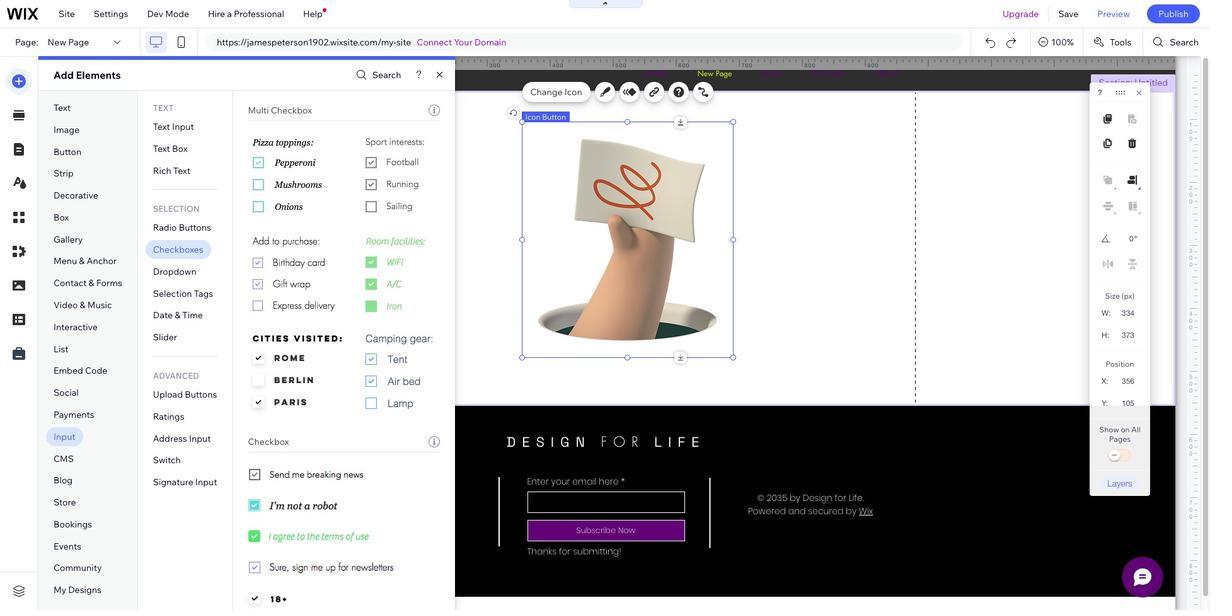Task type: vqa. For each thing, say whether or not it's contained in the screenshot.
Search Results
no



Task type: describe. For each thing, give the bounding box(es) containing it.
professional
[[234, 8, 284, 20]]

0 horizontal spatial search button
[[353, 66, 401, 84]]

date & time
[[153, 310, 203, 321]]

multi checkbox
[[248, 105, 312, 116]]

show
[[1099, 425, 1119, 434]]

contact & forms
[[54, 278, 122, 289]]

signature input
[[153, 477, 217, 488]]

h:
[[1102, 331, 1109, 340]]

site
[[59, 8, 75, 20]]

a
[[227, 8, 232, 20]]

400
[[553, 62, 564, 69]]

designs
[[68, 584, 101, 596]]

slider
[[153, 332, 177, 343]]

section: untitled
[[1099, 77, 1168, 88]]

input for text
[[172, 121, 194, 132]]

y:
[[1102, 399, 1108, 408]]

& for menu
[[79, 256, 85, 267]]

publish button
[[1147, 4, 1200, 23]]

w:
[[1102, 309, 1111, 318]]

section:
[[1099, 77, 1133, 88]]

ratings
[[153, 411, 184, 422]]

untitled
[[1135, 77, 1168, 88]]

cms
[[54, 453, 74, 464]]

preview button
[[1088, 0, 1140, 28]]

my
[[54, 584, 66, 596]]

my designs
[[54, 584, 101, 596]]

text input
[[153, 121, 194, 132]]

all
[[1132, 425, 1141, 434]]

settings
[[94, 8, 128, 20]]

input for signature
[[195, 477, 217, 488]]

change icon
[[530, 86, 582, 98]]

1 horizontal spatial search button
[[1144, 28, 1210, 56]]

selection tags
[[153, 288, 213, 299]]

time
[[182, 310, 203, 321]]

decorative
[[54, 190, 98, 201]]

strip
[[54, 168, 74, 179]]

100% button
[[1031, 28, 1083, 56]]

layers button
[[1100, 477, 1140, 490]]

rich text
[[153, 165, 190, 176]]

save
[[1059, 8, 1079, 20]]

pages
[[1109, 434, 1131, 444]]

1 horizontal spatial icon
[[565, 86, 582, 98]]

1 vertical spatial icon
[[525, 112, 541, 122]]

buttons for radio buttons
[[179, 222, 211, 233]]

text up image
[[54, 102, 71, 113]]

help
[[303, 8, 323, 20]]

dropdown
[[153, 266, 196, 277]]

input for address
[[189, 433, 211, 444]]

900
[[868, 62, 879, 69]]

image
[[54, 124, 80, 135]]

700
[[742, 62, 753, 69]]

interactive
[[54, 321, 98, 333]]

upload buttons
[[153, 389, 217, 400]]

500
[[616, 62, 627, 69]]

1 vertical spatial search
[[372, 69, 401, 81]]

position
[[1106, 359, 1134, 369]]

& for date
[[175, 310, 180, 321]]

gallery
[[54, 234, 83, 245]]

connect
[[417, 37, 452, 48]]

video
[[54, 299, 78, 311]]

list
[[54, 343, 69, 355]]

events
[[54, 541, 81, 552]]

buttons for upload buttons
[[185, 389, 217, 400]]

0 vertical spatial box
[[172, 143, 187, 154]]

domain
[[475, 37, 506, 48]]

selection for selection tags
[[153, 288, 192, 299]]

switch
[[153, 455, 181, 466]]

menu & anchor
[[54, 256, 117, 267]]

checkboxes
[[153, 244, 203, 255]]

x:
[[1102, 377, 1109, 386]]

text box
[[153, 143, 187, 154]]

blog
[[54, 475, 73, 486]]

(px)
[[1122, 291, 1135, 301]]

mode
[[165, 8, 189, 20]]

forms
[[96, 278, 122, 289]]

date
[[153, 310, 173, 321]]



Task type: locate. For each thing, give the bounding box(es) containing it.
buttons down advanced
[[185, 389, 217, 400]]

search button down https://jamespeterson1902.wixsite.com/my-site connect your domain on the left of the page
[[353, 66, 401, 84]]

upload
[[153, 389, 183, 400]]

&
[[79, 256, 85, 267], [89, 278, 94, 289], [80, 299, 86, 311], [175, 310, 180, 321]]

?
[[1098, 88, 1102, 97]]

0 vertical spatial search button
[[1144, 28, 1210, 56]]

icon button
[[525, 112, 566, 122]]

None text field
[[1116, 327, 1140, 344], [1115, 373, 1140, 390], [1114, 395, 1140, 412], [1116, 327, 1140, 344], [1115, 373, 1140, 390], [1114, 395, 1140, 412]]

text right rich
[[173, 165, 190, 176]]

checkbox
[[271, 105, 312, 116], [248, 436, 289, 448]]

icon down change
[[525, 112, 541, 122]]

https://jamespeterson1902.wixsite.com/my-site connect your domain
[[217, 37, 506, 48]]

2 selection from the top
[[153, 288, 192, 299]]

tools button
[[1083, 28, 1143, 56]]

selection up radio buttons
[[153, 204, 200, 214]]

1 horizontal spatial search
[[1170, 37, 1199, 48]]

& right video
[[80, 299, 86, 311]]

buttons up checkboxes
[[179, 222, 211, 233]]

new page
[[48, 37, 89, 48]]

box
[[172, 143, 187, 154], [54, 212, 69, 223]]

1 vertical spatial box
[[54, 212, 69, 223]]

embed
[[54, 365, 83, 377]]

0 horizontal spatial icon
[[525, 112, 541, 122]]

input right address
[[189, 433, 211, 444]]

tools
[[1110, 37, 1132, 48]]

show on all pages
[[1099, 425, 1141, 444]]

input right signature
[[195, 477, 217, 488]]

menu
[[54, 256, 77, 267]]

1 vertical spatial button
[[54, 146, 81, 157]]

store
[[54, 497, 76, 508]]

community
[[54, 563, 102, 574]]

1 horizontal spatial button
[[542, 112, 566, 122]]

code
[[85, 365, 107, 377]]

text up rich
[[153, 143, 170, 154]]

search button
[[1144, 28, 1210, 56], [353, 66, 401, 84]]

& left the forms
[[89, 278, 94, 289]]

0 vertical spatial button
[[542, 112, 566, 122]]

search down publish button
[[1170, 37, 1199, 48]]

1 vertical spatial buttons
[[185, 389, 217, 400]]

selection down dropdown
[[153, 288, 192, 299]]

input up cms
[[54, 431, 75, 442]]

radio buttons
[[153, 222, 211, 233]]

selection for selection
[[153, 204, 200, 214]]

size (px)
[[1105, 291, 1135, 301]]

0 horizontal spatial box
[[54, 212, 69, 223]]

selection
[[153, 204, 200, 214], [153, 288, 192, 299]]

icon right change
[[565, 86, 582, 98]]

music
[[87, 299, 112, 311]]

800
[[805, 62, 816, 69]]

add elements
[[54, 69, 121, 81]]

& right menu
[[79, 256, 85, 267]]

0 vertical spatial search
[[1170, 37, 1199, 48]]

600
[[679, 62, 690, 69]]

site
[[396, 37, 411, 48]]

https://jamespeterson1902.wixsite.com/my-
[[217, 37, 396, 48]]

0 vertical spatial selection
[[153, 204, 200, 214]]

input up text box
[[172, 121, 194, 132]]

1 vertical spatial selection
[[153, 288, 192, 299]]

None text field
[[1117, 231, 1134, 247], [1115, 304, 1140, 321], [1117, 231, 1134, 247], [1115, 304, 1140, 321]]

layers
[[1108, 478, 1133, 489]]

text up text box
[[153, 121, 170, 132]]

page
[[68, 37, 89, 48]]

add
[[54, 69, 74, 81]]

& for video
[[80, 299, 86, 311]]

radio
[[153, 222, 177, 233]]

buttons
[[179, 222, 211, 233], [185, 389, 217, 400]]

new
[[48, 37, 66, 48]]

°
[[1134, 234, 1137, 243]]

button down change icon
[[542, 112, 566, 122]]

1 selection from the top
[[153, 204, 200, 214]]

bookings
[[54, 519, 92, 530]]

your
[[454, 37, 473, 48]]

embed code
[[54, 365, 107, 377]]

rich
[[153, 165, 171, 176]]

address
[[153, 433, 187, 444]]

multi
[[248, 105, 269, 116]]

button down image
[[54, 146, 81, 157]]

size
[[1105, 291, 1120, 301]]

box down "text input" in the top of the page
[[172, 143, 187, 154]]

100%
[[1052, 37, 1074, 48]]

change
[[530, 86, 563, 98]]

search button down publish
[[1144, 28, 1210, 56]]

switch
[[1108, 447, 1133, 465]]

save button
[[1049, 0, 1088, 28]]

? button
[[1098, 88, 1102, 97]]

anchor
[[87, 256, 117, 267]]

text
[[54, 102, 71, 113], [153, 103, 174, 113], [153, 121, 170, 132], [153, 143, 170, 154], [173, 165, 190, 176]]

text up "text input" in the top of the page
[[153, 103, 174, 113]]

social
[[54, 387, 79, 398]]

1 vertical spatial search button
[[353, 66, 401, 84]]

address input
[[153, 433, 211, 444]]

0 vertical spatial buttons
[[179, 222, 211, 233]]

dev mode
[[147, 8, 189, 20]]

elements
[[76, 69, 121, 81]]

0 vertical spatial checkbox
[[271, 105, 312, 116]]

0 horizontal spatial button
[[54, 146, 81, 157]]

0 vertical spatial icon
[[565, 86, 582, 98]]

payments
[[54, 409, 94, 420]]

search down site
[[372, 69, 401, 81]]

on
[[1121, 425, 1130, 434]]

video & music
[[54, 299, 112, 311]]

contact
[[54, 278, 87, 289]]

& for contact
[[89, 278, 94, 289]]

advanced
[[153, 371, 199, 381]]

preview
[[1098, 8, 1130, 20]]

box up 'gallery'
[[54, 212, 69, 223]]

1 vertical spatial checkbox
[[248, 436, 289, 448]]

publish
[[1159, 8, 1189, 20]]

& right date
[[175, 310, 180, 321]]

1 horizontal spatial box
[[172, 143, 187, 154]]

dev
[[147, 8, 163, 20]]

0 horizontal spatial search
[[372, 69, 401, 81]]

search
[[1170, 37, 1199, 48], [372, 69, 401, 81]]

300
[[489, 62, 501, 69]]



